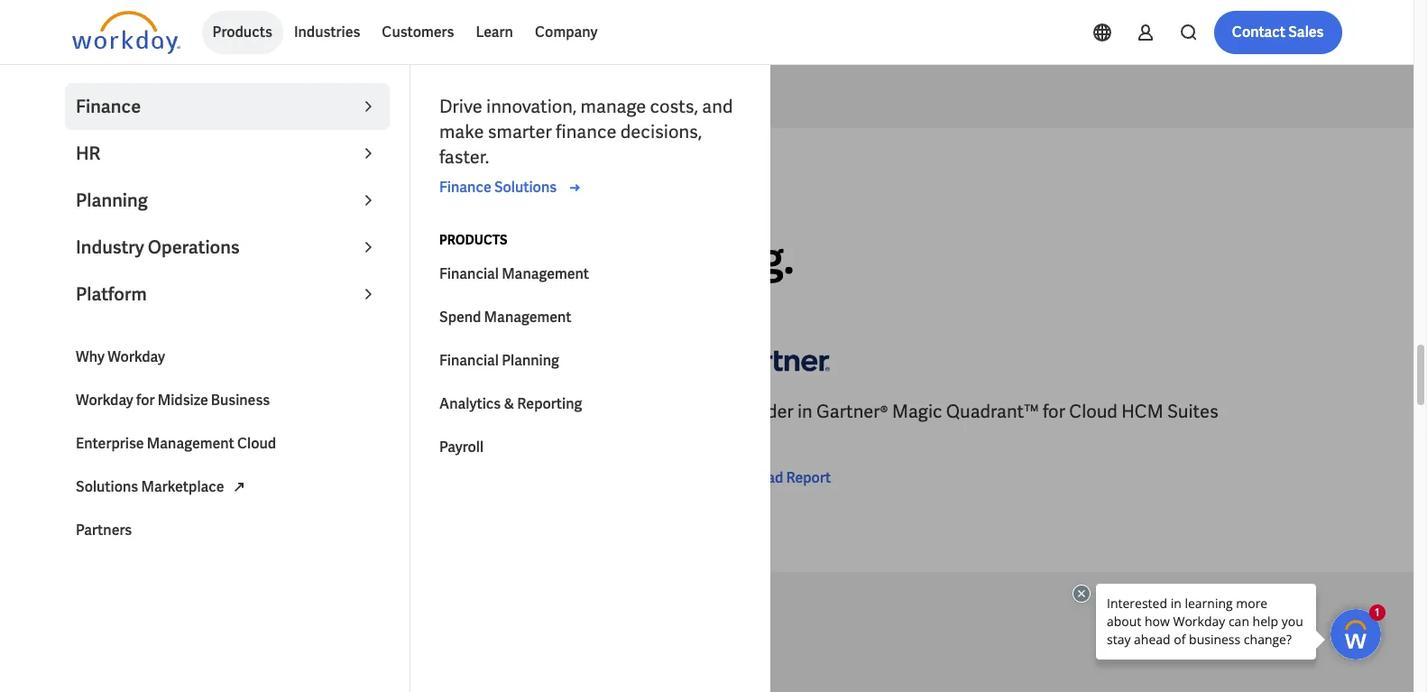 Task type: vqa. For each thing, say whether or not it's contained in the screenshot.
Best-in-class applications for finance, HR, and more.
no



Task type: locate. For each thing, give the bounding box(es) containing it.
read report for 2023
[[101, 494, 182, 513]]

business
[[211, 391, 270, 410]]

2023
[[167, 400, 206, 424]]

a
[[72, 231, 102, 287], [72, 400, 84, 424], [722, 400, 734, 424]]

sales
[[1289, 23, 1325, 42]]

workday for midsize business link
[[65, 379, 390, 422]]

solutions marketplace
[[76, 477, 224, 496]]

spend management link
[[429, 296, 754, 339]]

0 vertical spatial financial
[[440, 264, 499, 283]]

management up spend management
[[502, 264, 590, 283]]

for
[[136, 391, 155, 410], [436, 400, 459, 424], [552, 400, 574, 424], [1043, 400, 1066, 424]]

planning up "industry"
[[76, 189, 148, 212]]

0 horizontal spatial finance
[[76, 95, 141, 118]]

0 vertical spatial read report link
[[722, 468, 832, 490]]

1 vertical spatial read
[[101, 494, 134, 513]]

and right costs,
[[702, 95, 733, 118]]

financial planning link
[[429, 339, 754, 383]]

1 financial from the top
[[440, 264, 499, 283]]

a inside "a leader in 2023 gartner® magic quadrant™ for cloud erp for service- centric enterprises"
[[72, 400, 84, 424]]

1 vertical spatial solutions
[[76, 477, 138, 496]]

0 horizontal spatial gartner®
[[210, 400, 282, 424]]

in
[[243, 231, 279, 287], [148, 400, 163, 424], [798, 400, 813, 424]]

gartner®
[[210, 400, 282, 424], [817, 400, 889, 424]]

2 horizontal spatial cloud
[[1070, 400, 1118, 424]]

1 horizontal spatial read report
[[751, 469, 832, 488]]

2 financial from the top
[[440, 351, 499, 370]]

1 horizontal spatial leader
[[738, 400, 794, 424]]

a for a leader in finance, hr, and planning.
[[72, 231, 102, 287]]

2 horizontal spatial in
[[798, 400, 813, 424]]

drive innovation, manage costs, and make smarter finance decisions, faster.
[[440, 95, 733, 169]]

0 vertical spatial and
[[702, 95, 733, 118]]

financial inside 'link'
[[440, 351, 499, 370]]

read
[[751, 469, 784, 488], [101, 494, 134, 513]]

management down financial management on the top of the page
[[484, 308, 572, 327]]

0 horizontal spatial leader
[[88, 400, 144, 424]]

why workday link
[[65, 336, 390, 379]]

0 horizontal spatial read report link
[[72, 493, 182, 515]]

in inside "a leader in 2023 gartner® magic quadrant™ for cloud erp for service- centric enterprises"
[[148, 400, 163, 424]]

financial
[[440, 264, 499, 283], [440, 351, 499, 370]]

read report
[[751, 469, 832, 488], [101, 494, 182, 513]]

quadrant™ inside "a leader in 2023 gartner® magic quadrant™ for cloud erp for service- centric enterprises"
[[340, 400, 433, 424]]

in for 2023
[[148, 400, 163, 424]]

2 vertical spatial management
[[147, 434, 235, 453]]

0 horizontal spatial magic
[[286, 400, 336, 424]]

read report link
[[722, 468, 832, 490], [72, 493, 182, 515]]

enterprises
[[136, 426, 229, 449]]

management for spend
[[484, 308, 572, 327]]

0 horizontal spatial learn
[[94, 13, 132, 32]]

1 horizontal spatial finance
[[440, 178, 492, 197]]

leader
[[88, 400, 144, 424], [738, 400, 794, 424]]

products
[[440, 232, 508, 248]]

0 horizontal spatial and
[[530, 231, 604, 287]]

finance up hr
[[76, 95, 141, 118]]

hr
[[76, 142, 101, 165]]

workday right the why
[[108, 348, 165, 366]]

1 horizontal spatial planning
[[502, 351, 560, 370]]

say
[[178, 187, 201, 204]]

1 vertical spatial planning
[[502, 351, 560, 370]]

0 vertical spatial read report
[[751, 469, 832, 488]]

0 vertical spatial management
[[502, 264, 590, 283]]

0 horizontal spatial quadrant™
[[340, 400, 433, 424]]

solutions down smarter
[[495, 178, 557, 197]]

2 gartner® from the left
[[817, 400, 889, 424]]

0 horizontal spatial read report
[[101, 494, 182, 513]]

report
[[787, 469, 832, 488], [137, 494, 182, 513]]

1 horizontal spatial quadrant™
[[947, 400, 1040, 424]]

finance button
[[65, 83, 390, 130]]

financial up analytics
[[440, 351, 499, 370]]

planning
[[76, 189, 148, 212], [502, 351, 560, 370]]

&
[[504, 394, 515, 413]]

reporting
[[517, 394, 583, 413]]

industries button
[[283, 11, 371, 54]]

management
[[502, 264, 590, 283], [484, 308, 572, 327], [147, 434, 235, 453]]

financial down products
[[440, 264, 499, 283]]

financial planning
[[440, 351, 560, 370]]

0 horizontal spatial report
[[137, 494, 182, 513]]

magic
[[286, 400, 336, 424], [893, 400, 943, 424]]

finance inside finance solutions link
[[440, 178, 492, 197]]

solutions down enterprise
[[76, 477, 138, 496]]

1 horizontal spatial read report link
[[722, 468, 832, 490]]

0 vertical spatial read
[[751, 469, 784, 488]]

planning inside dropdown button
[[76, 189, 148, 212]]

management down 2023
[[147, 434, 235, 453]]

1 quadrant™ from the left
[[340, 400, 433, 424]]

1 horizontal spatial and
[[702, 95, 733, 118]]

0 vertical spatial report
[[787, 469, 832, 488]]

cloud down business
[[237, 434, 276, 453]]

planning up "reporting"
[[502, 351, 560, 370]]

0 horizontal spatial more
[[135, 13, 169, 32]]

0 vertical spatial workday
[[108, 348, 165, 366]]

0 horizontal spatial planning
[[76, 189, 148, 212]]

1 horizontal spatial in
[[243, 231, 279, 287]]

1 vertical spatial management
[[484, 308, 572, 327]]

2 gartner image from the left
[[722, 334, 830, 385]]

gartner image for gartner®
[[722, 334, 830, 385]]

1 gartner image from the left
[[72, 334, 180, 385]]

and
[[702, 95, 733, 118], [530, 231, 604, 287]]

centric
[[72, 426, 132, 449]]

leader inside "a leader in 2023 gartner® magic quadrant™ for cloud erp for service- centric enterprises"
[[88, 400, 144, 424]]

solutions
[[495, 178, 557, 197], [76, 477, 138, 496]]

planning inside 'link'
[[502, 351, 560, 370]]

0 vertical spatial planning
[[76, 189, 148, 212]]

contact sales
[[1233, 23, 1325, 42]]

enterprise management cloud link
[[65, 422, 390, 466]]

industries
[[294, 23, 360, 42]]

customers
[[382, 23, 454, 42]]

1 horizontal spatial more
[[568, 13, 603, 32]]

1 gartner® from the left
[[210, 400, 282, 424]]

1 horizontal spatial learn more link
[[528, 12, 603, 34]]

0 horizontal spatial cloud
[[237, 434, 276, 453]]

0 vertical spatial solutions
[[495, 178, 557, 197]]

1 horizontal spatial cloud
[[463, 400, 511, 424]]

1 vertical spatial workday
[[76, 391, 133, 410]]

1 magic from the left
[[286, 400, 336, 424]]

learn more link
[[94, 12, 169, 34], [528, 12, 603, 34]]

report for 2023
[[137, 494, 182, 513]]

1 vertical spatial read report
[[101, 494, 182, 513]]

decisions,
[[621, 120, 702, 144]]

service-
[[578, 400, 645, 424]]

finance down faster. on the top left of the page
[[440, 178, 492, 197]]

a leader in gartner® magic quadrant™ for cloud hcm suites
[[722, 400, 1219, 424]]

1 horizontal spatial gartner image
[[722, 334, 830, 385]]

1 horizontal spatial solutions
[[495, 178, 557, 197]]

1 leader from the left
[[88, 400, 144, 424]]

1 more from the left
[[135, 13, 169, 32]]

drive
[[440, 95, 483, 118]]

0 horizontal spatial learn more
[[94, 13, 169, 32]]

hcm
[[1122, 400, 1164, 424]]

0 vertical spatial finance
[[76, 95, 141, 118]]

a leader in finance, hr, and planning.
[[72, 231, 795, 287]]

1 vertical spatial read report link
[[72, 493, 182, 515]]

finance for finance
[[76, 95, 141, 118]]

learn more
[[94, 13, 169, 32], [528, 13, 603, 32]]

1 horizontal spatial learn
[[476, 23, 514, 42]]

gartner image
[[72, 334, 180, 385], [722, 334, 830, 385]]

0 horizontal spatial in
[[148, 400, 163, 424]]

customers button
[[371, 11, 465, 54]]

quadrant™
[[340, 400, 433, 424], [947, 400, 1040, 424]]

workday
[[108, 348, 165, 366], [76, 391, 133, 410]]

learn
[[94, 13, 132, 32], [528, 13, 565, 32], [476, 23, 514, 42]]

0 horizontal spatial gartner image
[[72, 334, 180, 385]]

1 horizontal spatial magic
[[893, 400, 943, 424]]

1 vertical spatial financial
[[440, 351, 499, 370]]

workday inside 'link'
[[108, 348, 165, 366]]

finance
[[76, 95, 141, 118], [440, 178, 492, 197]]

1 vertical spatial finance
[[440, 178, 492, 197]]

smarter
[[488, 120, 552, 144]]

0 horizontal spatial learn more link
[[94, 12, 169, 34]]

2 magic from the left
[[893, 400, 943, 424]]

planning button
[[65, 177, 390, 224]]

0 horizontal spatial read
[[101, 494, 134, 513]]

and up spend management link
[[530, 231, 604, 287]]

more
[[135, 13, 169, 32], [568, 13, 603, 32]]

cloud left hcm
[[1070, 400, 1118, 424]]

1 horizontal spatial learn more
[[528, 13, 603, 32]]

cloud up payroll
[[463, 400, 511, 424]]

finance inside finance dropdown button
[[76, 95, 141, 118]]

1 horizontal spatial gartner®
[[817, 400, 889, 424]]

partners link
[[65, 509, 390, 552]]

operations
[[148, 236, 240, 259]]

1 vertical spatial report
[[137, 494, 182, 513]]

financial for financial management
[[440, 264, 499, 283]]

workday up 'centric' at the left
[[76, 391, 133, 410]]

1 horizontal spatial report
[[787, 469, 832, 488]]

2 leader from the left
[[738, 400, 794, 424]]

1 horizontal spatial read
[[751, 469, 784, 488]]

financial management link
[[429, 253, 754, 296]]



Task type: describe. For each thing, give the bounding box(es) containing it.
cloud inside "a leader in 2023 gartner® magic quadrant™ for cloud erp for service- centric enterprises"
[[463, 400, 511, 424]]

solutions marketplace link
[[65, 466, 390, 509]]

read report link for a leader in 2023 gartner® magic quadrant™ for cloud erp for service- centric enterprises
[[72, 493, 182, 515]]

what analysts say
[[72, 187, 201, 204]]

partners
[[76, 521, 132, 540]]

leader
[[110, 231, 234, 287]]

opens in a new tab image
[[228, 476, 250, 498]]

gartner® inside "a leader in 2023 gartner® magic quadrant™ for cloud erp for service- centric enterprises"
[[210, 400, 282, 424]]

2 quadrant™ from the left
[[947, 400, 1040, 424]]

hr,
[[452, 231, 521, 287]]

a leader in 2023 gartner® magic quadrant™ for cloud erp for service- centric enterprises
[[72, 400, 645, 449]]

analysts
[[112, 187, 176, 204]]

costs,
[[650, 95, 699, 118]]

go to the homepage image
[[72, 11, 180, 54]]

enterprise management cloud
[[76, 434, 276, 453]]

finance for finance solutions
[[440, 178, 492, 197]]

products button
[[202, 11, 283, 54]]

read for a leader in 2023 gartner® magic quadrant™ for cloud erp for service- centric enterprises
[[101, 494, 134, 513]]

analytics & reporting link
[[429, 383, 754, 426]]

leader for a leader in 2023 gartner® magic quadrant™ for cloud erp for service- centric enterprises
[[88, 400, 144, 424]]

in for finance,
[[243, 231, 279, 287]]

spend management
[[440, 308, 572, 327]]

leader for a leader in gartner® magic quadrant™ for cloud hcm suites
[[738, 400, 794, 424]]

1 learn more link from the left
[[94, 12, 169, 34]]

faster.
[[440, 145, 489, 169]]

industry
[[76, 236, 144, 259]]

for right erp on the bottom of the page
[[552, 400, 574, 424]]

platform
[[76, 283, 147, 306]]

1 learn more from the left
[[94, 13, 169, 32]]

what
[[72, 187, 109, 204]]

company
[[535, 23, 598, 42]]

0 horizontal spatial solutions
[[76, 477, 138, 496]]

products
[[213, 23, 272, 42]]

for up payroll
[[436, 400, 459, 424]]

for left hcm
[[1043, 400, 1066, 424]]

financial for financial planning
[[440, 351, 499, 370]]

2 learn more from the left
[[528, 13, 603, 32]]

a for a leader in gartner® magic quadrant™ for cloud hcm suites
[[722, 400, 734, 424]]

workday for midsize business
[[76, 391, 270, 410]]

finance solutions
[[440, 178, 557, 197]]

platform button
[[65, 271, 390, 318]]

enterprise
[[76, 434, 144, 453]]

company button
[[524, 11, 609, 54]]

why workday
[[76, 348, 165, 366]]

why
[[76, 348, 105, 366]]

industry operations button
[[65, 224, 390, 271]]

finance
[[556, 120, 617, 144]]

spend
[[440, 308, 482, 327]]

industry operations
[[76, 236, 240, 259]]

contact sales link
[[1215, 11, 1343, 54]]

innovation,
[[487, 95, 577, 118]]

financial management
[[440, 264, 590, 283]]

payroll
[[440, 438, 484, 457]]

analytics & reporting
[[440, 394, 583, 413]]

management for financial
[[502, 264, 590, 283]]

analytics
[[440, 394, 501, 413]]

magic inside "a leader in 2023 gartner® magic quadrant™ for cloud erp for service- centric enterprises"
[[286, 400, 336, 424]]

finance,
[[288, 231, 443, 287]]

2 learn more link from the left
[[528, 12, 603, 34]]

read for a leader in gartner® magic quadrant™ for cloud hcm suites
[[751, 469, 784, 488]]

management for enterprise
[[147, 434, 235, 453]]

payroll link
[[429, 426, 754, 469]]

for left midsize
[[136, 391, 155, 410]]

planning.
[[613, 231, 795, 287]]

in for gartner®
[[798, 400, 813, 424]]

and inside drive innovation, manage costs, and make smarter finance decisions, faster.
[[702, 95, 733, 118]]

learn inside dropdown button
[[476, 23, 514, 42]]

2 more from the left
[[568, 13, 603, 32]]

make
[[440, 120, 484, 144]]

midsize
[[158, 391, 208, 410]]

learn button
[[465, 11, 524, 54]]

2 horizontal spatial learn
[[528, 13, 565, 32]]

read report for gartner®
[[751, 469, 832, 488]]

read report link for a leader in gartner® magic quadrant™ for cloud hcm suites
[[722, 468, 832, 490]]

a for a leader in 2023 gartner® magic quadrant™ for cloud erp for service- centric enterprises
[[72, 400, 84, 424]]

erp
[[515, 400, 548, 424]]

suites
[[1168, 400, 1219, 424]]

finance solutions link
[[440, 177, 586, 199]]

marketplace
[[141, 477, 224, 496]]

report for gartner®
[[787, 469, 832, 488]]

manage
[[581, 95, 647, 118]]

hr button
[[65, 130, 390, 177]]

gartner image for 2023
[[72, 334, 180, 385]]

1 vertical spatial and
[[530, 231, 604, 287]]

contact
[[1233, 23, 1286, 42]]



